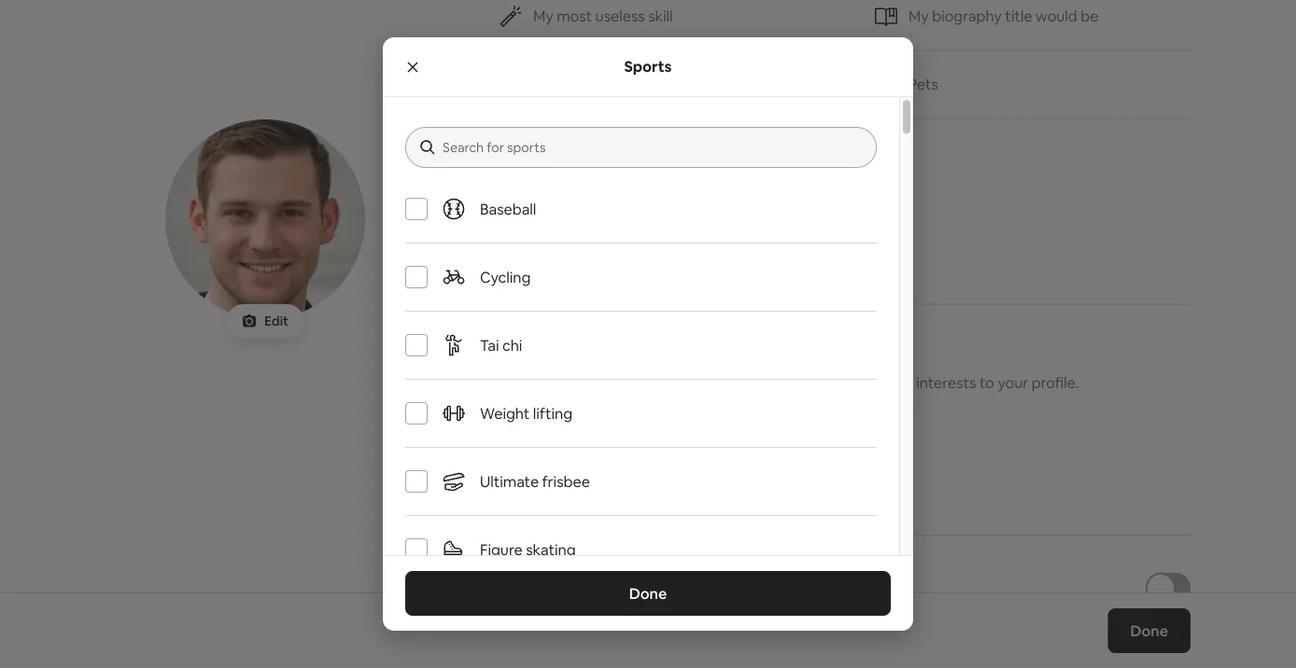Task type: locate. For each thing, give the bounding box(es) containing it.
and left hosts
[[774, 374, 800, 393]]

2 my from the left
[[909, 7, 929, 26]]

interests right add
[[529, 480, 583, 497]]

trees.
[[751, 208, 790, 228]]

sports dialog
[[383, 37, 914, 669]]

baseball
[[480, 199, 537, 219]]

0 horizontal spatial my
[[534, 7, 554, 26]]

0 vertical spatial i
[[534, 75, 537, 94]]

0 vertical spatial done
[[629, 584, 667, 604]]

trips
[[596, 572, 640, 599]]

interests
[[917, 374, 977, 393], [529, 480, 583, 497]]

cycling
[[480, 268, 531, 287]]

0 horizontal spatial done button
[[406, 572, 891, 617]]

most
[[557, 7, 592, 26]]

1 horizontal spatial done
[[1131, 622, 1169, 641]]

my inside button
[[909, 7, 929, 26]]

edit button
[[227, 305, 304, 338]]

the left yard
[[603, 208, 626, 228]]

what you're into find common ground with other guests and hosts by adding interests to your profile.
[[500, 341, 1080, 393]]

your
[[998, 374, 1029, 393]]

my inside button
[[534, 7, 554, 26]]

spend
[[540, 75, 583, 94]]

and left the sports
[[586, 480, 609, 497]]

1 vertical spatial done
[[1131, 622, 1169, 641]]

1 my from the left
[[534, 7, 554, 26]]

my for my most useless skill
[[534, 7, 554, 26]]

0 vertical spatial interests
[[917, 374, 977, 393]]

find
[[500, 374, 529, 393]]

to inside what you're into find common ground with other guests and hosts by adding interests to your profile.
[[980, 374, 995, 393]]

my left biography
[[909, 7, 929, 26]]

the right show
[[536, 602, 556, 619]]

0 horizontal spatial i
[[500, 208, 503, 228]]

to
[[533, 208, 548, 228], [980, 374, 995, 393]]

pets button
[[875, 51, 1191, 119]]

done button
[[406, 572, 891, 617], [1109, 609, 1191, 654]]

i inside button
[[534, 75, 537, 94]]

trim
[[693, 208, 721, 228]]

0 horizontal spatial to
[[533, 208, 548, 228]]

1 horizontal spatial i
[[534, 75, 537, 94]]

and inside what you're into find common ground with other guests and hosts by adding interests to your profile.
[[774, 374, 800, 393]]

done button inside sports dialog
[[406, 572, 891, 617]]

1 vertical spatial and
[[774, 374, 800, 393]]

my biography title would be button
[[875, 0, 1191, 51]]

my left most at top
[[534, 7, 554, 26]]

my biography title would be
[[909, 7, 1099, 26]]

by
[[846, 374, 863, 393]]

tai
[[480, 336, 499, 355]]

weight
[[480, 404, 530, 423]]

to left your
[[980, 374, 995, 393]]

you
[[579, 155, 622, 186]]

done inside sports dialog
[[629, 584, 667, 604]]

and
[[663, 208, 689, 228], [774, 374, 800, 393], [586, 480, 609, 497]]

1 vertical spatial interests
[[529, 480, 583, 497]]

add interests and sports
[[500, 480, 651, 497]]

your past trips show the destinations i've traveled to.
[[500, 572, 727, 619]]

like
[[507, 208, 530, 228]]

be
[[1081, 7, 1099, 26]]

0 vertical spatial to
[[533, 208, 548, 228]]

figure skating
[[480, 541, 576, 560]]

frisbee
[[542, 472, 590, 491]]

1 horizontal spatial interests
[[917, 374, 977, 393]]

0 vertical spatial and
[[663, 208, 689, 228]]

1 horizontal spatial the
[[603, 208, 626, 228]]

tai chi
[[480, 336, 523, 355]]

i for i spend too much time
[[534, 75, 537, 94]]

the right trim
[[724, 208, 747, 228]]

the
[[603, 208, 626, 228], [724, 208, 747, 228], [536, 602, 556, 619]]

i left the spend
[[534, 75, 537, 94]]

my
[[534, 7, 554, 26], [909, 7, 929, 26]]

garden
[[551, 208, 600, 228]]

with
[[650, 374, 680, 393]]

i
[[534, 75, 537, 94], [500, 208, 503, 228]]

past
[[548, 572, 591, 599]]

about you
[[500, 155, 622, 186]]

0 horizontal spatial and
[[586, 480, 609, 497]]

the inside 'your past trips show the destinations i've traveled to.'
[[536, 602, 556, 619]]

would
[[1036, 7, 1078, 26]]

the for to
[[603, 208, 626, 228]]

1 horizontal spatial to
[[980, 374, 995, 393]]

i spend too much time
[[534, 75, 687, 94]]

done
[[629, 584, 667, 604], [1131, 622, 1169, 641]]

and left trim
[[663, 208, 689, 228]]

2 horizontal spatial the
[[724, 208, 747, 228]]

0 horizontal spatial done
[[629, 584, 667, 604]]

title
[[1006, 7, 1033, 26]]

my most useless skill
[[534, 7, 673, 26]]

ultimate frisbee
[[480, 472, 590, 491]]

1 vertical spatial i
[[500, 208, 503, 228]]

0 horizontal spatial interests
[[529, 480, 583, 497]]

done for the done button in the sports dialog
[[629, 584, 667, 604]]

and inside add interests and sports "button"
[[586, 480, 609, 497]]

skill
[[649, 7, 673, 26]]

i've
[[635, 602, 656, 619]]

2 horizontal spatial and
[[774, 374, 800, 393]]

0 horizontal spatial the
[[536, 602, 556, 619]]

interests right adding
[[917, 374, 977, 393]]

pets
[[909, 75, 939, 94]]

1 horizontal spatial my
[[909, 7, 929, 26]]

i left like
[[500, 208, 503, 228]]

to right like
[[533, 208, 548, 228]]

1 vertical spatial to
[[980, 374, 995, 393]]

add
[[500, 480, 526, 497]]

2 vertical spatial and
[[586, 480, 609, 497]]

into
[[622, 341, 660, 368]]



Task type: describe. For each thing, give the bounding box(es) containing it.
i for i like to garden the yard and trim the trees.
[[500, 208, 503, 228]]

profile.
[[1032, 374, 1080, 393]]

done for the right the done button
[[1131, 622, 1169, 641]]

weight lifting
[[480, 404, 573, 423]]

my most useless skill button
[[500, 0, 816, 51]]

figure
[[480, 541, 523, 560]]

you're
[[557, 341, 617, 368]]

1 horizontal spatial and
[[663, 208, 689, 228]]

sports
[[612, 480, 651, 497]]

chi
[[503, 336, 523, 355]]

biography
[[933, 7, 1002, 26]]

other
[[683, 374, 721, 393]]

i like to garden the yard and trim the trees.
[[500, 208, 790, 228]]

to.
[[711, 602, 727, 619]]

useless
[[596, 7, 645, 26]]

too
[[586, 75, 610, 94]]

yard
[[630, 208, 660, 228]]

interests inside "button"
[[529, 480, 583, 497]]

ground
[[597, 374, 647, 393]]

edit
[[264, 313, 289, 330]]

lifting
[[533, 404, 573, 423]]

what
[[500, 341, 553, 368]]

i spend too much time button
[[500, 51, 816, 119]]

guests
[[724, 374, 770, 393]]

show
[[500, 602, 533, 619]]

hosts
[[803, 374, 842, 393]]

sports
[[625, 57, 672, 76]]

common
[[532, 374, 594, 393]]

destinations
[[559, 602, 633, 619]]

1 horizontal spatial done button
[[1109, 609, 1191, 654]]

your
[[500, 572, 544, 599]]

Search for sports text field
[[443, 138, 859, 157]]

time
[[655, 75, 687, 94]]

the for trips
[[536, 602, 556, 619]]

interests inside what you're into find common ground with other guests and hosts by adding interests to your profile.
[[917, 374, 977, 393]]

add interests and sports button
[[500, 479, 651, 498]]

ultimate
[[480, 472, 539, 491]]

my for my biography title would be
[[909, 7, 929, 26]]

much
[[614, 75, 652, 94]]

about
[[500, 155, 574, 186]]

skating
[[526, 541, 576, 560]]

adding
[[866, 374, 914, 393]]

traveled
[[659, 602, 708, 619]]



Task type: vqa. For each thing, say whether or not it's contained in the screenshot.
Airbnb to the middle
no



